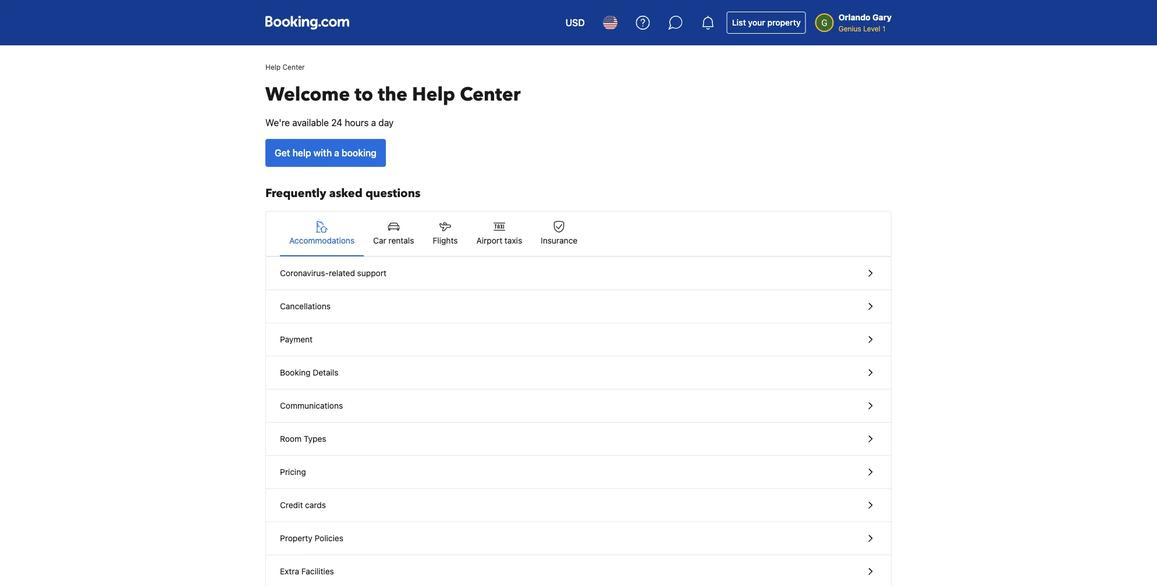 Task type: locate. For each thing, give the bounding box(es) containing it.
we're available 24 hours a day
[[265, 117, 394, 128]]

communications button
[[266, 390, 891, 423]]

1 vertical spatial center
[[460, 82, 521, 107]]

1 horizontal spatial a
[[371, 117, 376, 128]]

booking
[[342, 148, 377, 159]]

with
[[314, 148, 332, 159]]

booking details
[[280, 368, 339, 378]]

coronavirus-
[[280, 269, 329, 278]]

0 horizontal spatial center
[[283, 63, 305, 71]]

tab list
[[266, 212, 891, 257]]

frequently asked questions
[[265, 186, 421, 202]]

1 vertical spatial a
[[334, 148, 339, 159]]

tab list containing accommodations
[[266, 212, 891, 257]]

help center
[[265, 63, 305, 71]]

center
[[283, 63, 305, 71], [460, 82, 521, 107]]

property
[[768, 18, 801, 27]]

flights
[[433, 236, 458, 246]]

day
[[379, 117, 394, 128]]

payment button
[[266, 324, 891, 357]]

airport
[[477, 236, 503, 246]]

1 horizontal spatial help
[[412, 82, 455, 107]]

0 vertical spatial center
[[283, 63, 305, 71]]

a right with
[[334, 148, 339, 159]]

extra facilities
[[280, 567, 334, 577]]

1 horizontal spatial center
[[460, 82, 521, 107]]

communications
[[280, 401, 343, 411]]

0 horizontal spatial a
[[334, 148, 339, 159]]

extra
[[280, 567, 299, 577]]

1 vertical spatial help
[[412, 82, 455, 107]]

a left day
[[371, 117, 376, 128]]

credit cards button
[[266, 490, 891, 523]]

airport taxis button
[[467, 212, 532, 256]]

0 vertical spatial help
[[265, 63, 281, 71]]

hours
[[345, 117, 369, 128]]

support
[[357, 269, 387, 278]]

we're
[[265, 117, 290, 128]]

get help with a booking
[[275, 148, 377, 159]]

related
[[329, 269, 355, 278]]

list
[[732, 18, 746, 27]]

available
[[292, 117, 329, 128]]

booking details button
[[266, 357, 891, 390]]

flights button
[[424, 212, 467, 256]]

car rentals button
[[364, 212, 424, 256]]

extra facilities button
[[266, 556, 891, 587]]

cancellations
[[280, 302, 331, 311]]

booking
[[280, 368, 311, 378]]

help
[[265, 63, 281, 71], [412, 82, 455, 107]]

airport taxis
[[477, 236, 522, 246]]

rentals
[[389, 236, 414, 246]]

welcome
[[265, 82, 350, 107]]

a
[[371, 117, 376, 128], [334, 148, 339, 159]]

insurance button
[[532, 212, 587, 256]]

help up welcome
[[265, 63, 281, 71]]

help right the at the top
[[412, 82, 455, 107]]

insurance
[[541, 236, 578, 246]]

room types button
[[266, 423, 891, 456]]



Task type: describe. For each thing, give the bounding box(es) containing it.
car
[[373, 236, 386, 246]]

room types
[[280, 435, 326, 444]]

types
[[304, 435, 326, 444]]

asked
[[329, 186, 363, 202]]

details
[[313, 368, 339, 378]]

0 vertical spatial a
[[371, 117, 376, 128]]

genius
[[839, 24, 862, 33]]

level
[[864, 24, 881, 33]]

property policies
[[280, 534, 343, 544]]

welcome to the help center
[[265, 82, 521, 107]]

0 horizontal spatial help
[[265, 63, 281, 71]]

facilities
[[302, 567, 334, 577]]

usd button
[[559, 9, 592, 37]]

usd
[[566, 17, 585, 28]]

cards
[[305, 501, 326, 511]]

1
[[883, 24, 886, 33]]

policies
[[315, 534, 343, 544]]

pricing button
[[266, 456, 891, 490]]

help
[[293, 148, 311, 159]]

get
[[275, 148, 290, 159]]

car rentals
[[373, 236, 414, 246]]

questions
[[366, 186, 421, 202]]

coronavirus-related support
[[280, 269, 387, 278]]

property
[[280, 534, 313, 544]]

accommodations
[[289, 236, 355, 246]]

credit
[[280, 501, 303, 511]]

room
[[280, 435, 302, 444]]

coronavirus-related support button
[[266, 257, 891, 291]]

frequently
[[265, 186, 326, 202]]

to
[[355, 82, 373, 107]]

orlando
[[839, 13, 871, 22]]

payment
[[280, 335, 313, 345]]

get help with a booking button
[[265, 139, 386, 167]]

cancellations button
[[266, 291, 891, 324]]

list your property
[[732, 18, 801, 27]]

a inside button
[[334, 148, 339, 159]]

pricing
[[280, 468, 306, 477]]

property policies button
[[266, 523, 891, 556]]

booking.com online hotel reservations image
[[265, 16, 349, 30]]

your
[[748, 18, 766, 27]]

taxis
[[505, 236, 522, 246]]

orlando gary genius level 1
[[839, 13, 892, 33]]

24
[[331, 117, 342, 128]]

gary
[[873, 13, 892, 22]]

the
[[378, 82, 408, 107]]

credit cards
[[280, 501, 326, 511]]

list your property link
[[727, 12, 806, 34]]

accommodations button
[[280, 212, 364, 256]]



Task type: vqa. For each thing, say whether or not it's contained in the screenshot.
topmost "Center"
yes



